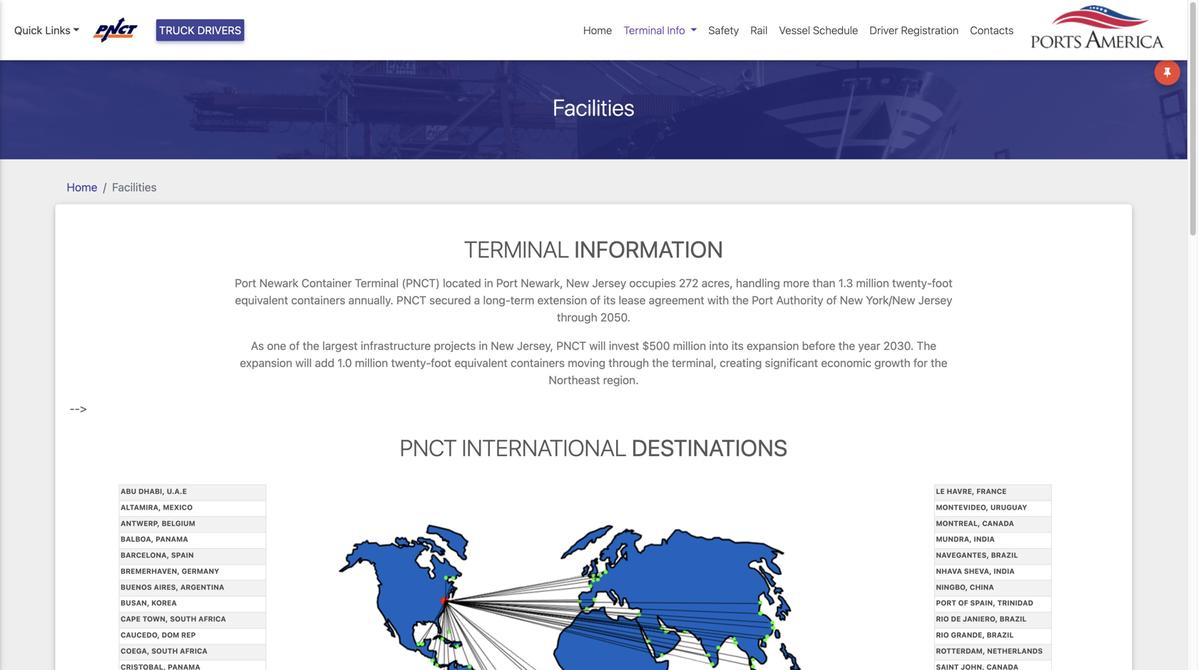 Task type: vqa. For each thing, say whether or not it's contained in the screenshot.
rightmost Sign In icon
no



Task type: describe. For each thing, give the bounding box(es) containing it.
equivalent inside the as one of the largest infrastructure projects in new jersey, pnct will invest $500 million into its expansion before the year 2030. the expansion will add 1.0 million twenty-foot equivalent containers moving through the terminal, creating significant economic growth for the northeast region.
[[455, 356, 508, 370]]

a
[[474, 294, 480, 307]]

0 horizontal spatial expansion
[[240, 356, 292, 370]]

abu dhabi, u.a.e
[[121, 488, 187, 496]]

its inside the as one of the largest infrastructure projects in new jersey, pnct will invest $500 million into its expansion before the year 2030. the expansion will add 1.0 million twenty-foot equivalent containers moving through the terminal, creating significant economic growth for the northeast region.
[[732, 339, 744, 353]]

jersey,
[[517, 339, 554, 353]]

bremerhaven, germany
[[121, 567, 219, 576]]

argentina
[[180, 583, 224, 592]]

navegantes, brazil
[[936, 551, 1018, 560]]

buenos aires, argentina
[[121, 583, 224, 592]]

driver registration link
[[864, 16, 965, 44]]

1 vertical spatial brazil
[[1000, 615, 1027, 624]]

moving
[[568, 356, 606, 370]]

1 horizontal spatial home link
[[578, 16, 618, 44]]

1 - from the left
[[70, 402, 75, 416]]

infrastructure
[[361, 339, 431, 353]]

equivalent inside port newark container terminal (pnct) located in port newark, new jersey occupies 272 acres, handling more than 1.3 million twenty-foot equivalent containers annually. pnct secured a long-term extension of its lease agreement with the port authority of new york/new jersey through 2050.
[[235, 294, 288, 307]]

twenty- inside port newark container terminal (pnct) located in port newark, new jersey occupies 272 acres, handling more than 1.3 million twenty-foot equivalent containers annually. pnct secured a long-term extension of its lease agreement with the port authority of new york/new jersey through 2050.
[[892, 276, 932, 290]]

trinidad
[[998, 599, 1034, 608]]

bremerhaven,
[[121, 567, 180, 576]]

canada
[[982, 519, 1014, 528]]

montreal,
[[936, 519, 981, 528]]

safety link
[[703, 16, 745, 44]]

terminal for terminal information
[[464, 236, 570, 263]]

mundra, india
[[936, 535, 995, 544]]

long-
[[483, 294, 510, 307]]

as
[[251, 339, 264, 353]]

dom
[[162, 631, 179, 640]]

uruguay
[[991, 504, 1027, 512]]

contacts link
[[965, 16, 1020, 44]]

altamira,
[[121, 504, 161, 512]]

pnct inside the as one of the largest infrastructure projects in new jersey, pnct will invest $500 million into its expansion before the year 2030. the expansion will add 1.0 million twenty-foot equivalent containers moving through the terminal, creating significant economic growth for the northeast region.
[[557, 339, 586, 353]]

registration
[[901, 24, 959, 36]]

busan, korea
[[121, 599, 177, 608]]

spain
[[171, 551, 194, 560]]

france
[[977, 488, 1007, 496]]

foot inside port newark container terminal (pnct) located in port newark, new jersey occupies 272 acres, handling more than 1.3 million twenty-foot equivalent containers annually. pnct secured a long-term extension of its lease agreement with the port authority of new york/new jersey through 2050.
[[932, 276, 953, 290]]

occupies
[[629, 276, 676, 290]]

0 vertical spatial africa
[[198, 615, 226, 624]]

rail link
[[745, 16, 773, 44]]

rep
[[181, 631, 196, 640]]

1.0
[[338, 356, 352, 370]]

the up the economic on the bottom right
[[839, 339, 855, 353]]

vessel schedule link
[[773, 16, 864, 44]]

1.3
[[839, 276, 853, 290]]

information
[[574, 236, 723, 263]]

china
[[970, 583, 994, 592]]

0 horizontal spatial home link
[[67, 181, 97, 194]]

contacts
[[970, 24, 1014, 36]]

port of spain, trinidad
[[936, 599, 1034, 608]]

grande,
[[951, 631, 985, 640]]

located
[[443, 276, 481, 290]]

2030.
[[884, 339, 914, 353]]

northeast
[[549, 373, 600, 387]]

authority
[[776, 294, 824, 307]]

the up the 'add'
[[303, 339, 319, 353]]

quick links
[[14, 24, 71, 36]]

than
[[813, 276, 836, 290]]

of up 2050.
[[590, 294, 601, 307]]

havre,
[[947, 488, 975, 496]]

barcelona,
[[121, 551, 169, 560]]

in inside the as one of the largest infrastructure projects in new jersey, pnct will invest $500 million into its expansion before the year 2030. the expansion will add 1.0 million twenty-foot equivalent containers moving through the terminal, creating significant economic growth for the northeast region.
[[479, 339, 488, 353]]

de
[[951, 615, 961, 624]]

busan,
[[121, 599, 150, 608]]

belgium
[[162, 519, 195, 528]]

york/new
[[866, 294, 916, 307]]

cape town, south africa
[[121, 615, 226, 624]]

le havre, france
[[936, 488, 1007, 496]]

projects
[[434, 339, 476, 353]]

for
[[914, 356, 928, 370]]

rail
[[751, 24, 768, 36]]

mundra,
[[936, 535, 972, 544]]

nhava
[[936, 567, 962, 576]]

1 horizontal spatial expansion
[[747, 339, 799, 353]]

one
[[267, 339, 286, 353]]

lease
[[619, 294, 646, 307]]

1 horizontal spatial jersey
[[919, 294, 953, 307]]

0 vertical spatial india
[[974, 535, 995, 544]]

containers inside port newark container terminal (pnct) located in port newark, new jersey occupies 272 acres, handling more than 1.3 million twenty-foot equivalent containers annually. pnct secured a long-term extension of its lease agreement with the port authority of new york/new jersey through 2050.
[[291, 294, 345, 307]]

janiero,
[[963, 615, 998, 624]]

balboa,
[[121, 535, 154, 544]]

of down than
[[827, 294, 837, 307]]

(pnct)
[[402, 276, 440, 290]]

new inside the as one of the largest infrastructure projects in new jersey, pnct will invest $500 million into its expansion before the year 2030. the expansion will add 1.0 million twenty-foot equivalent containers moving through the terminal, creating significant economic growth for the northeast region.
[[491, 339, 514, 353]]

quick
[[14, 24, 42, 36]]

nhava sheva, india
[[936, 567, 1015, 576]]

drivers
[[197, 24, 241, 36]]

annually.
[[348, 294, 394, 307]]

terminal for terminal info
[[624, 24, 665, 36]]

in inside port newark container terminal (pnct) located in port newark, new jersey occupies 272 acres, handling more than 1.3 million twenty-foot equivalent containers annually. pnct secured a long-term extension of its lease agreement with the port authority of new york/new jersey through 2050.
[[484, 276, 493, 290]]

rotterdam,
[[936, 647, 985, 655]]

terminal info
[[624, 24, 685, 36]]

truck drivers link
[[156, 19, 244, 41]]

rio grande, brazil
[[936, 631, 1014, 640]]

the right the "for"
[[931, 356, 948, 370]]

2050.
[[601, 311, 631, 324]]

economic
[[821, 356, 872, 370]]



Task type: locate. For each thing, give the bounding box(es) containing it.
barcelona, spain
[[121, 551, 194, 560]]

through down 'extension'
[[557, 311, 598, 324]]

2 vertical spatial new
[[491, 339, 514, 353]]

1 vertical spatial expansion
[[240, 356, 292, 370]]

port
[[235, 276, 256, 290], [496, 276, 518, 290], [752, 294, 773, 307], [936, 599, 957, 608]]

0 horizontal spatial home
[[67, 181, 97, 194]]

terminal info link
[[618, 16, 703, 44]]

terminal
[[624, 24, 665, 36], [464, 236, 570, 263], [355, 276, 399, 290]]

2 vertical spatial terminal
[[355, 276, 399, 290]]

jersey up lease in the right top of the page
[[592, 276, 626, 290]]

0 horizontal spatial new
[[491, 339, 514, 353]]

containers down jersey,
[[511, 356, 565, 370]]

foot down projects
[[431, 356, 452, 370]]

terminal up the annually.
[[355, 276, 399, 290]]

foot up the
[[932, 276, 953, 290]]

2 vertical spatial brazil
[[987, 631, 1014, 640]]

foot
[[932, 276, 953, 290], [431, 356, 452, 370]]

0 vertical spatial terminal
[[624, 24, 665, 36]]

u.a.e
[[167, 488, 187, 496]]

equivalent down projects
[[455, 356, 508, 370]]

sheva,
[[964, 567, 992, 576]]

its up creating
[[732, 339, 744, 353]]

terminal inside port newark container terminal (pnct) located in port newark, new jersey occupies 272 acres, handling more than 1.3 million twenty-foot equivalent containers annually. pnct secured a long-term extension of its lease agreement with the port authority of new york/new jersey through 2050.
[[355, 276, 399, 290]]

rio left 'de'
[[936, 615, 949, 624]]

1 vertical spatial jersey
[[919, 294, 953, 307]]

newark
[[259, 276, 299, 290]]

new up 'extension'
[[566, 276, 589, 290]]

newark,
[[521, 276, 563, 290]]

antwerp,
[[121, 519, 160, 528]]

0 vertical spatial jersey
[[592, 276, 626, 290]]

rio for rio grande, brazil
[[936, 631, 949, 640]]

1 horizontal spatial twenty-
[[892, 276, 932, 290]]

0 vertical spatial through
[[557, 311, 598, 324]]

destinations
[[632, 434, 788, 462]]

2 - from the left
[[75, 402, 80, 416]]

port down ningbo,
[[936, 599, 957, 608]]

rio up rotterdam,
[[936, 631, 949, 640]]

jersey right york/new
[[919, 294, 953, 307]]

montevideo, uruguay
[[936, 504, 1027, 512]]

0 vertical spatial home link
[[578, 16, 618, 44]]

0 vertical spatial will
[[589, 339, 606, 353]]

new left jersey,
[[491, 339, 514, 353]]

million right 1.0
[[355, 356, 388, 370]]

caucedo,
[[121, 631, 160, 640]]

in right projects
[[479, 339, 488, 353]]

creating
[[720, 356, 762, 370]]

africa down rep
[[180, 647, 207, 655]]

1 vertical spatial home link
[[67, 181, 97, 194]]

1 horizontal spatial home
[[584, 24, 612, 36]]

abu
[[121, 488, 136, 496]]

containers down container
[[291, 294, 345, 307]]

truck
[[159, 24, 195, 36]]

1 horizontal spatial million
[[673, 339, 706, 353]]

0 horizontal spatial equivalent
[[235, 294, 288, 307]]

montreal, canada
[[936, 519, 1014, 528]]

coega,
[[121, 647, 149, 655]]

1 horizontal spatial through
[[609, 356, 649, 370]]

ningbo, china
[[936, 583, 994, 592]]

as one of the largest infrastructure projects in new jersey, pnct will invest $500 million into its expansion before the year 2030. the expansion will add 1.0 million twenty-foot equivalent containers moving through the terminal, creating significant economic growth for the northeast region.
[[240, 339, 948, 387]]

korea
[[151, 599, 177, 608]]

0 horizontal spatial through
[[557, 311, 598, 324]]

0 horizontal spatial will
[[295, 356, 312, 370]]

port left newark
[[235, 276, 256, 290]]

1 vertical spatial rio
[[936, 631, 949, 640]]

netherlands
[[987, 647, 1043, 655]]

2 vertical spatial million
[[355, 356, 388, 370]]

1 vertical spatial facilities
[[112, 181, 157, 194]]

safety
[[709, 24, 739, 36]]

million up terminal,
[[673, 339, 706, 353]]

million inside port newark container terminal (pnct) located in port newark, new jersey occupies 272 acres, handling more than 1.3 million twenty-foot equivalent containers annually. pnct secured a long-term extension of its lease agreement with the port authority of new york/new jersey through 2050.
[[856, 276, 889, 290]]

through down invest
[[609, 356, 649, 370]]

0 vertical spatial foot
[[932, 276, 953, 290]]

1 vertical spatial india
[[994, 567, 1015, 576]]

foot inside the as one of the largest infrastructure projects in new jersey, pnct will invest $500 million into its expansion before the year 2030. the expansion will add 1.0 million twenty-foot equivalent containers moving through the terminal, creating significant economic growth for the northeast region.
[[431, 356, 452, 370]]

1 vertical spatial africa
[[180, 647, 207, 655]]

1 horizontal spatial equivalent
[[455, 356, 508, 370]]

through inside the as one of the largest infrastructure projects in new jersey, pnct will invest $500 million into its expansion before the year 2030. the expansion will add 1.0 million twenty-foot equivalent containers moving through the terminal, creating significant economic growth for the northeast region.
[[609, 356, 649, 370]]

driver
[[870, 24, 899, 36]]

the down $500
[[652, 356, 669, 370]]

brazil down the trinidad
[[1000, 615, 1027, 624]]

largest
[[322, 339, 358, 353]]

1 vertical spatial million
[[673, 339, 706, 353]]

antwerp, belgium
[[121, 519, 195, 528]]

1 vertical spatial containers
[[511, 356, 565, 370]]

0 vertical spatial brazil
[[991, 551, 1018, 560]]

0 vertical spatial in
[[484, 276, 493, 290]]

0 horizontal spatial jersey
[[592, 276, 626, 290]]

1 horizontal spatial terminal
[[464, 236, 570, 263]]

1 vertical spatial twenty-
[[391, 356, 431, 370]]

africa down argentina
[[198, 615, 226, 624]]

the
[[917, 339, 937, 353]]

0 horizontal spatial terminal
[[355, 276, 399, 290]]

info
[[667, 24, 685, 36]]

1 horizontal spatial containers
[[511, 356, 565, 370]]

twenty- inside the as one of the largest infrastructure projects in new jersey, pnct will invest $500 million into its expansion before the year 2030. the expansion will add 1.0 million twenty-foot equivalent containers moving through the terminal, creating significant economic growth for the northeast region.
[[391, 356, 431, 370]]

0 horizontal spatial facilities
[[112, 181, 157, 194]]

million up york/new
[[856, 276, 889, 290]]

through
[[557, 311, 598, 324], [609, 356, 649, 370]]

agreement
[[649, 294, 705, 307]]

will
[[589, 339, 606, 353], [295, 356, 312, 370]]

0 vertical spatial million
[[856, 276, 889, 290]]

south down dom
[[151, 647, 178, 655]]

germany
[[182, 567, 219, 576]]

rail image
[[337, 519, 851, 671]]

more
[[783, 276, 810, 290]]

links
[[45, 24, 71, 36]]

acres,
[[702, 276, 733, 290]]

in up long-
[[484, 276, 493, 290]]

jersey
[[592, 276, 626, 290], [919, 294, 953, 307]]

of right one
[[289, 339, 300, 353]]

expansion
[[747, 339, 799, 353], [240, 356, 292, 370]]

buenos
[[121, 583, 152, 592]]

schedule
[[813, 24, 858, 36]]

term
[[510, 294, 535, 307]]

1 vertical spatial through
[[609, 356, 649, 370]]

equivalent down newark
[[235, 294, 288, 307]]

1 vertical spatial pnct
[[557, 339, 586, 353]]

0 vertical spatial rio
[[936, 615, 949, 624]]

significant
[[765, 356, 818, 370]]

0 horizontal spatial million
[[355, 356, 388, 370]]

balboa, panama
[[121, 535, 188, 544]]

the inside port newark container terminal (pnct) located in port newark, new jersey occupies 272 acres, handling more than 1.3 million twenty-foot equivalent containers annually. pnct secured a long-term extension of its lease agreement with the port authority of new york/new jersey through 2050.
[[732, 294, 749, 307]]

1 vertical spatial its
[[732, 339, 744, 353]]

containers
[[291, 294, 345, 307], [511, 356, 565, 370]]

million
[[856, 276, 889, 290], [673, 339, 706, 353], [355, 356, 388, 370]]

1 horizontal spatial new
[[566, 276, 589, 290]]

272
[[679, 276, 699, 290]]

new down 1.3
[[840, 294, 863, 307]]

1 horizontal spatial foot
[[932, 276, 953, 290]]

south
[[170, 615, 197, 624], [151, 647, 178, 655]]

2 rio from the top
[[936, 631, 949, 640]]

secured
[[429, 294, 471, 307]]

1 horizontal spatial its
[[732, 339, 744, 353]]

of down ningbo, china
[[959, 599, 969, 608]]

pnct
[[397, 294, 426, 307], [557, 339, 586, 353], [400, 434, 457, 462]]

rotterdam, netherlands
[[936, 647, 1043, 655]]

0 vertical spatial twenty-
[[892, 276, 932, 290]]

0 horizontal spatial containers
[[291, 294, 345, 307]]

its inside port newark container terminal (pnct) located in port newark, new jersey occupies 272 acres, handling more than 1.3 million twenty-foot equivalent containers annually. pnct secured a long-term extension of its lease agreement with the port authority of new york/new jersey through 2050.
[[604, 294, 616, 307]]

0 horizontal spatial twenty-
[[391, 356, 431, 370]]

panama
[[156, 535, 188, 544]]

handling
[[736, 276, 780, 290]]

2 vertical spatial pnct
[[400, 434, 457, 462]]

terminal left "info"
[[624, 24, 665, 36]]

port newark container terminal (pnct) located in port newark, new jersey occupies 272 acres, handling more than 1.3 million twenty-foot equivalent containers annually. pnct secured a long-term extension of its lease agreement with the port authority of new york/new jersey through 2050.
[[235, 276, 953, 324]]

port up long-
[[496, 276, 518, 290]]

0 vertical spatial facilities
[[553, 94, 635, 121]]

1 horizontal spatial facilities
[[553, 94, 635, 121]]

2 horizontal spatial million
[[856, 276, 889, 290]]

truck drivers
[[159, 24, 241, 36]]

2 horizontal spatial terminal
[[624, 24, 665, 36]]

vessel schedule
[[779, 24, 858, 36]]

brazil up sheva,
[[991, 551, 1018, 560]]

of inside the as one of the largest infrastructure projects in new jersey, pnct will invest $500 million into its expansion before the year 2030. the expansion will add 1.0 million twenty-foot equivalent containers moving through the terminal, creating significant economic growth for the northeast region.
[[289, 339, 300, 353]]

rio for rio de janiero, brazil
[[936, 615, 949, 624]]

before
[[802, 339, 836, 353]]

0 vertical spatial containers
[[291, 294, 345, 307]]

mexico
[[163, 504, 193, 512]]

navegantes,
[[936, 551, 989, 560]]

0 vertical spatial home
[[584, 24, 612, 36]]

terminal up the newark,
[[464, 236, 570, 263]]

brazil
[[991, 551, 1018, 560], [1000, 615, 1027, 624], [987, 631, 1014, 640]]

1 vertical spatial foot
[[431, 356, 452, 370]]

1 vertical spatial home
[[67, 181, 97, 194]]

dhabi,
[[138, 488, 165, 496]]

home link
[[578, 16, 618, 44], [67, 181, 97, 194]]

twenty- up york/new
[[892, 276, 932, 290]]

1 vertical spatial will
[[295, 356, 312, 370]]

india right sheva,
[[994, 567, 1015, 576]]

1 vertical spatial new
[[840, 294, 863, 307]]

0 vertical spatial new
[[566, 276, 589, 290]]

-->
[[70, 402, 87, 416]]

1 vertical spatial south
[[151, 647, 178, 655]]

ningbo,
[[936, 583, 968, 592]]

montevideo,
[[936, 504, 989, 512]]

into
[[709, 339, 729, 353]]

india
[[974, 535, 995, 544], [994, 567, 1015, 576]]

expansion down as
[[240, 356, 292, 370]]

spain,
[[970, 599, 996, 608]]

port down the handling
[[752, 294, 773, 307]]

its up 2050.
[[604, 294, 616, 307]]

pnct inside port newark container terminal (pnct) located in port newark, new jersey occupies 272 acres, handling more than 1.3 million twenty-foot equivalent containers annually. pnct secured a long-term extension of its lease agreement with the port authority of new york/new jersey through 2050.
[[397, 294, 426, 307]]

1 vertical spatial terminal
[[464, 236, 570, 263]]

1 horizontal spatial will
[[589, 339, 606, 353]]

the right with
[[732, 294, 749, 307]]

0 vertical spatial south
[[170, 615, 197, 624]]

altamira, mexico
[[121, 504, 193, 512]]

0 vertical spatial its
[[604, 294, 616, 307]]

containers inside the as one of the largest infrastructure projects in new jersey, pnct will invest $500 million into its expansion before the year 2030. the expansion will add 1.0 million twenty-foot equivalent containers moving through the terminal, creating significant economic growth for the northeast region.
[[511, 356, 565, 370]]

africa
[[198, 615, 226, 624], [180, 647, 207, 655]]

1 rio from the top
[[936, 615, 949, 624]]

international
[[462, 434, 627, 462]]

1 vertical spatial in
[[479, 339, 488, 353]]

south up rep
[[170, 615, 197, 624]]

will up moving
[[589, 339, 606, 353]]

2 horizontal spatial new
[[840, 294, 863, 307]]

twenty- down infrastructure
[[391, 356, 431, 370]]

1 vertical spatial equivalent
[[455, 356, 508, 370]]

extension
[[538, 294, 587, 307]]

india up navegantes, brazil
[[974, 535, 995, 544]]

expansion up the significant
[[747, 339, 799, 353]]

0 vertical spatial equivalent
[[235, 294, 288, 307]]

home
[[584, 24, 612, 36], [67, 181, 97, 194]]

0 vertical spatial expansion
[[747, 339, 799, 353]]

through inside port newark container terminal (pnct) located in port newark, new jersey occupies 272 acres, handling more than 1.3 million twenty-foot equivalent containers annually. pnct secured a long-term extension of its lease agreement with the port authority of new york/new jersey through 2050.
[[557, 311, 598, 324]]

0 horizontal spatial its
[[604, 294, 616, 307]]

0 vertical spatial pnct
[[397, 294, 426, 307]]

terminal information
[[464, 236, 723, 263]]

year
[[858, 339, 881, 353]]

terminal inside terminal info link
[[624, 24, 665, 36]]

0 horizontal spatial foot
[[431, 356, 452, 370]]

will left the 'add'
[[295, 356, 312, 370]]

vessel
[[779, 24, 810, 36]]

town,
[[142, 615, 168, 624]]

brazil up rotterdam, netherlands
[[987, 631, 1014, 640]]

$500
[[642, 339, 670, 353]]



